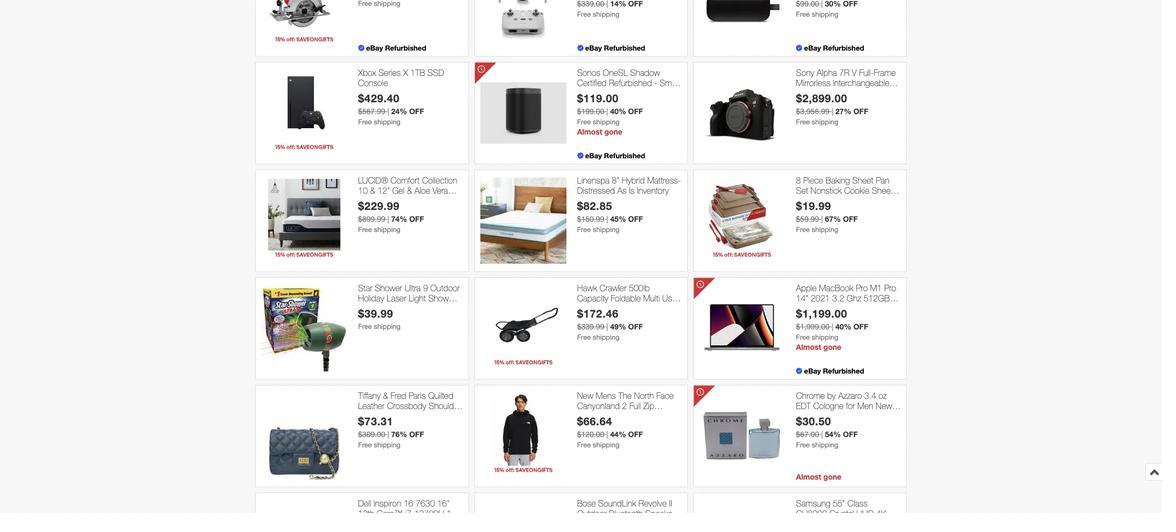Task type: locate. For each thing, give the bounding box(es) containing it.
1 vertical spatial new
[[577, 391, 594, 401]]

gone inside $119.00 $199.00 | 40% off free shipping almost gone
[[605, 127, 623, 136]]

| left the 45%
[[607, 215, 608, 224]]

$59.99
[[796, 215, 819, 224]]

$119.00
[[577, 92, 619, 105]]

bose soundlink revolve ii outdoor bluetooth speaker link
[[577, 499, 682, 513]]

| for $229.99
[[388, 215, 389, 224]]

light
[[409, 294, 426, 303]]

gone down $1,999.00
[[824, 343, 842, 352]]

outdoor
[[430, 283, 460, 293], [577, 509, 607, 513]]

$229.99
[[358, 199, 400, 212]]

series
[[379, 68, 401, 77]]

1 vertical spatial 40%
[[836, 322, 852, 331]]

collection
[[422, 176, 458, 185]]

off for $30.50
[[843, 430, 858, 439]]

off inside $73.31 $309.00 | 76% off free shipping
[[409, 430, 424, 439]]

| inside $119.00 $199.00 | 40% off free shipping almost gone
[[607, 107, 608, 116]]

outdoor inside 'star shower ultra 9 outdoor holiday laser light show as-seen-on-tv, new 9 modes'
[[430, 283, 460, 293]]

2
[[622, 401, 627, 411]]

shipping inside linenspa 8" hybrid mattress- distressed as is inventory $82.85 $150.99 | 45% off free shipping
[[593, 226, 620, 234]]

off inside $229.99 $899.99 | 74% off free shipping
[[409, 215, 424, 224]]

off right '76%' at left bottom
[[409, 430, 424, 439]]

| left 27%
[[832, 107, 834, 116]]

shipping inside the $2,899.00 $3,956.99 | 27% off free shipping
[[812, 118, 839, 126]]

off right 54%
[[843, 430, 858, 439]]

9 down show
[[442, 304, 447, 314]]

free inside the $2,899.00 $3,956.99 | 27% off free shipping
[[796, 118, 810, 126]]

1 vertical spatial gone
[[824, 343, 842, 352]]

almost down $1,999.00
[[796, 343, 822, 352]]

ssd right 1tb
[[428, 68, 444, 77]]

1 horizontal spatial -
[[655, 78, 658, 88]]

ebay up "xbox"
[[366, 44, 383, 52]]

shipping inside $172.46 $339.99 | 49% off free shipping
[[593, 334, 620, 342]]

| inside $66.64 $120.00 | 44% off free shipping
[[607, 431, 608, 439]]

full-
[[860, 68, 874, 77]]

crawler
[[600, 283, 627, 293]]

off right 24%
[[409, 107, 424, 116]]

gel
[[392, 186, 405, 196]]

mattress-
[[647, 176, 681, 185]]

free inside $73.31 $309.00 | 76% off free shipping
[[358, 441, 372, 449]]

shower
[[375, 283, 402, 293]]

almost inside the "$1,199.00 $1,999.00 | 40% off free shipping almost gone"
[[796, 343, 822, 352]]

0 vertical spatial new
[[424, 304, 440, 314]]

0 vertical spatial ssd
[[428, 68, 444, 77]]

linenspa 8" hybrid mattress- distressed as is inventory $82.85 $150.99 | 45% off free shipping
[[577, 176, 681, 234]]

| inside the $2,899.00 $3,956.99 | 27% off free shipping
[[832, 107, 834, 116]]

3.4
[[865, 391, 877, 401]]

off right 74%
[[409, 215, 424, 224]]

nonstick
[[811, 186, 842, 196]]

$150.99
[[577, 215, 605, 224]]

off down gray
[[854, 322, 869, 331]]

free
[[577, 10, 591, 18], [796, 10, 810, 18], [358, 118, 372, 126], [577, 118, 591, 126], [796, 118, 810, 126], [358, 226, 372, 234], [577, 226, 591, 234], [796, 226, 810, 234], [358, 323, 372, 331], [577, 334, 591, 342], [796, 334, 810, 342], [358, 441, 372, 449], [577, 441, 591, 449], [796, 441, 810, 449]]

| inside $19.99 $59.99 | 67% off free shipping
[[822, 215, 823, 224]]

0 horizontal spatial pro
[[856, 283, 868, 293]]

outdoor up show
[[430, 283, 460, 293]]

0 vertical spatial hybrid
[[622, 176, 645, 185]]

| left 54%
[[822, 431, 823, 439]]

| for $30.50
[[822, 431, 823, 439]]

0 vertical spatial 40%
[[610, 107, 626, 116]]

0 horizontal spatial ssd
[[428, 68, 444, 77]]

ssd inside apple macbook pro m1 pro 14" 2021 3.2 ghz 512gb ssd 16gb ram gray excellent
[[796, 304, 813, 314]]

and
[[826, 196, 839, 206]]

samsung
[[796, 499, 831, 508]]

almost up the samsung
[[796, 472, 822, 482]]

| for $172.46
[[607, 323, 608, 331]]

off right 44%
[[628, 430, 643, 439]]

by
[[828, 391, 836, 401]]

512gb
[[864, 294, 890, 303]]

| for $73.31
[[388, 431, 389, 439]]

north
[[634, 391, 654, 401]]

| inside $73.31 $309.00 | 76% off free shipping
[[388, 431, 389, 439]]

1tb
[[411, 68, 425, 77]]

0 horizontal spatial 40%
[[610, 107, 626, 116]]

9 right ultra
[[423, 283, 428, 293]]

1 vertical spatial hybrid
[[412, 196, 435, 206]]

$429.40
[[358, 92, 400, 105]]

gone down $119.00 at the top of the page
[[605, 127, 623, 136]]

& right gel
[[407, 186, 412, 196]]

almost down $199.00
[[577, 127, 603, 136]]

2 free shipping from the left
[[796, 10, 839, 18]]

x
[[403, 68, 408, 77]]

sony
[[796, 68, 815, 77]]

outdoor down bose
[[577, 509, 607, 513]]

free inside $229.99 $899.99 | 74% off free shipping
[[358, 226, 372, 234]]

2021
[[811, 294, 830, 303]]

40% down airplay2
[[610, 107, 626, 116]]

ghz
[[847, 294, 862, 303]]

off inside $66.64 $120.00 | 44% off free shipping
[[628, 430, 643, 439]]

sheet
[[853, 176, 874, 185]]

$119.00 $199.00 | 40% off free shipping almost gone
[[577, 92, 643, 136]]

new inside new mens the north face canyonland 2 full zip hoodie fleece jacket
[[577, 391, 594, 401]]

shipping inside $66.64 $120.00 | 44% off free shipping
[[593, 441, 620, 449]]

0 vertical spatial gone
[[605, 127, 623, 136]]

1 horizontal spatial pro
[[885, 283, 897, 293]]

| for $66.64
[[607, 431, 608, 439]]

gone inside the "$1,199.00 $1,999.00 | 40% off free shipping almost gone"
[[824, 343, 842, 352]]

off inside linenspa 8" hybrid mattress- distressed as is inventory $82.85 $150.99 | 45% off free shipping
[[628, 215, 643, 224]]

0 horizontal spatial new
[[424, 304, 440, 314]]

fred
[[391, 391, 406, 401]]

- left smart
[[655, 78, 658, 88]]

mattress
[[358, 207, 389, 216]]

off right the 45%
[[628, 215, 643, 224]]

gone
[[605, 127, 623, 136], [824, 343, 842, 352], [824, 472, 842, 482]]

1 horizontal spatial outdoor
[[577, 509, 607, 513]]

16
[[404, 499, 413, 508]]

| left 74%
[[388, 215, 389, 224]]

v
[[852, 68, 857, 77]]

76%
[[391, 430, 407, 439]]

uhd
[[857, 509, 874, 513]]

0 vertical spatial 9
[[423, 283, 428, 293]]

foldable
[[611, 294, 641, 303]]

almost inside $119.00 $199.00 | 40% off free shipping almost gone
[[577, 127, 603, 136]]

face
[[657, 391, 674, 401]]

lens
[[796, 88, 814, 98]]

ssd down 14"
[[796, 304, 813, 314]]

new up "canyonland"
[[577, 391, 594, 401]]

& left "fred" on the left bottom of the page
[[383, 391, 388, 401]]

refurbished up x
[[385, 44, 426, 52]]

blue
[[411, 412, 427, 421]]

0 vertical spatial -
[[655, 78, 658, 88]]

apple macbook pro m1 pro 14" 2021 3.2 ghz 512gb ssd 16gb ram gray excellent link
[[796, 283, 901, 324]]

$339.99
[[577, 323, 605, 331]]

off inside '$30.50 $67.00 | 54% off free shipping'
[[843, 430, 858, 439]]

gone up 55"
[[824, 472, 842, 482]]

full
[[630, 401, 641, 411]]

1 vertical spatial almost
[[796, 343, 822, 352]]

1 vertical spatial outdoor
[[577, 509, 607, 513]]

3.2
[[833, 294, 845, 303]]

1 horizontal spatial hybrid
[[622, 176, 645, 185]]

ebay
[[366, 44, 383, 52], [585, 44, 602, 52], [804, 44, 821, 52], [585, 151, 602, 160], [804, 367, 821, 375]]

apple
[[796, 283, 817, 293]]

45%
[[610, 215, 626, 224]]

speaker
[[577, 88, 607, 98]]

0 vertical spatial almost
[[577, 127, 603, 136]]

ebay refurbished up by
[[804, 367, 865, 375]]

55"
[[833, 499, 845, 508]]

refurbished up 8"
[[604, 151, 645, 160]]

1 horizontal spatial free shipping
[[796, 10, 839, 18]]

| down $119.00 at the top of the page
[[607, 107, 608, 116]]

free inside $19.99 $59.99 | 67% off free shipping
[[796, 226, 810, 234]]

linenspa 8" hybrid mattress- distressed as is inventory link
[[577, 176, 682, 196]]

pro right m1
[[885, 283, 897, 293]]

shipping inside the "$1,199.00 $1,999.00 | 40% off free shipping almost gone"
[[812, 334, 839, 342]]

1 vertical spatial ssd
[[796, 304, 813, 314]]

refurbished up onesl
[[604, 44, 645, 52]]

| inside $229.99 $899.99 | 74% off free shipping
[[388, 215, 389, 224]]

| inside $172.46 $339.99 | 49% off free shipping
[[607, 323, 608, 331]]

class
[[848, 499, 868, 508]]

off for $73.31
[[409, 430, 424, 439]]

new mens the north face canyonland 2 full zip hoodie fleece jacket link
[[577, 391, 682, 421]]

off right 49%
[[628, 322, 643, 331]]

off right 27%
[[854, 107, 869, 116]]

new inside chrome by azzaro 3.4 oz edt cologne for men new in box
[[876, 401, 893, 411]]

| left 49%
[[607, 323, 608, 331]]

ebay refurbished up onesl
[[585, 44, 645, 52]]

1 horizontal spatial 9
[[442, 304, 447, 314]]

40% inside the "$1,199.00 $1,999.00 | 40% off free shipping almost gone"
[[836, 322, 852, 331]]

1 pro from the left
[[856, 283, 868, 293]]

refurbished up airplay2
[[609, 78, 652, 88]]

pro up ghz
[[856, 283, 868, 293]]

almost for $1,199.00
[[796, 343, 822, 352]]

off inside $19.99 $59.99 | 67% off free shipping
[[843, 215, 858, 224]]

off down airplay2
[[628, 107, 643, 116]]

| left 44%
[[607, 431, 608, 439]]

off inside $172.46 $339.99 | 49% off free shipping
[[628, 322, 643, 331]]

vera
[[433, 186, 448, 196]]

| for $119.00
[[607, 107, 608, 116]]

2 horizontal spatial new
[[876, 401, 893, 411]]

outdoor for star shower ultra 9 outdoor holiday laser light show as-seen-on-tv, new 9 modes
[[430, 283, 460, 293]]

1 horizontal spatial ssd
[[796, 304, 813, 314]]

ram
[[839, 304, 856, 314]]

hybrid up is
[[622, 176, 645, 185]]

2 horizontal spatial &
[[407, 186, 412, 196]]

40% down ram
[[836, 322, 852, 331]]

0 horizontal spatial free shipping
[[577, 10, 620, 18]]

baking
[[826, 176, 850, 185]]

1 vertical spatial -
[[609, 88, 613, 98]]

8 piece baking sheet pan set nonstick cookie sheets spatula and silicon brushes
[[796, 176, 897, 206]]

0 horizontal spatial hybrid
[[412, 196, 435, 206]]

outdoor inside bose soundlink revolve ii outdoor bluetooth speaker
[[577, 509, 607, 513]]

camera
[[816, 88, 844, 98]]

0 vertical spatial outdoor
[[430, 283, 460, 293]]

sonos onesl shadow certified refurbished - smart speaker - airplay2
[[577, 68, 681, 98]]

$567.99
[[358, 107, 386, 116]]

1 vertical spatial 9
[[442, 304, 447, 314]]

off right '67%' at the top
[[843, 215, 858, 224]]

new down oz
[[876, 401, 893, 411]]

bose soundlink revolve ii outdoor bluetooth speaker
[[577, 499, 677, 513]]

1 horizontal spatial &
[[383, 391, 388, 401]]

$30.50 $67.00 | 54% off free shipping
[[796, 415, 858, 449]]

| inside '$30.50 $67.00 | 54% off free shipping'
[[822, 431, 823, 439]]

show
[[428, 294, 449, 303]]

2 vertical spatial new
[[876, 401, 893, 411]]

inspiron
[[374, 499, 402, 508]]

| left '76%' at left bottom
[[388, 431, 389, 439]]

star
[[358, 283, 373, 293]]

$39.99 free shipping
[[358, 307, 401, 331]]

off inside the "$1,199.00 $1,999.00 | 40% off free shipping almost gone"
[[854, 322, 869, 331]]

1 horizontal spatial 40%
[[836, 322, 852, 331]]

0 horizontal spatial -
[[609, 88, 613, 98]]

hybrid down aloe
[[412, 196, 435, 206]]

off inside the $2,899.00 $3,956.99 | 27% off free shipping
[[854, 107, 869, 116]]

chrome
[[796, 391, 825, 401]]

off inside $119.00 $199.00 | 40% off free shipping almost gone
[[628, 107, 643, 116]]

| left '67%' at the top
[[822, 215, 823, 224]]

i7-
[[405, 509, 415, 513]]

1 horizontal spatial new
[[577, 391, 594, 401]]

0 horizontal spatial outdoor
[[430, 283, 460, 293]]

ebay refurbished up alpha
[[804, 44, 865, 52]]

tiffany & fred paris quilted leather crossbody shoulder bag women's blue
[[358, 391, 461, 421]]

- left airplay2
[[609, 88, 613, 98]]

laser
[[387, 294, 407, 303]]

| left 24%
[[388, 107, 389, 116]]

piece
[[804, 176, 824, 185]]

tiffany
[[358, 391, 381, 401]]

& right 10
[[370, 186, 375, 196]]

| down $1,199.00
[[832, 323, 834, 331]]

ebay refurbished
[[366, 44, 426, 52], [585, 44, 645, 52], [804, 44, 865, 52], [585, 151, 645, 160], [804, 367, 865, 375]]

cu8000
[[796, 509, 827, 513]]

| inside the "$1,199.00 $1,999.00 | 40% off free shipping almost gone"
[[832, 323, 834, 331]]

40% inside $119.00 $199.00 | 40% off free shipping almost gone
[[610, 107, 626, 116]]

$3,956.99
[[796, 107, 830, 116]]

inventory
[[637, 186, 669, 196]]

new down show
[[424, 304, 440, 314]]

shipping inside $19.99 $59.99 | 67% off free shipping
[[812, 226, 839, 234]]



Task type: describe. For each thing, give the bounding box(es) containing it.
| inside xbox series x 1tb ssd console $429.40 $567.99 | 24% off free shipping
[[388, 107, 389, 116]]

spatula
[[796, 196, 823, 206]]

dell inspiron 16 7630 16" 13th core™ i7-13700h 
[[358, 499, 455, 513]]

$2,899.00 $3,956.99 | 27% off free shipping
[[796, 92, 869, 126]]

ebay up sony
[[804, 44, 821, 52]]

ebay up linenspa
[[585, 151, 602, 160]]

dell
[[358, 499, 371, 508]]

16"
[[437, 499, 450, 508]]

$30.50
[[796, 415, 832, 428]]

off for $2,899.00
[[854, 107, 869, 116]]

$66.64 $120.00 | 44% off free shipping
[[577, 415, 643, 449]]

sony alpha 7r v full-frame mirrorless interchangeable lens camera (international link
[[796, 68, 901, 98]]

7630
[[416, 499, 435, 508]]

leather
[[358, 401, 385, 411]]

$899.99
[[358, 215, 386, 224]]

frame
[[874, 68, 896, 77]]

paris
[[409, 391, 426, 401]]

crossbody
[[387, 401, 426, 411]]

revolve
[[639, 499, 667, 508]]

hawk crawler 500lb capacity foldable multi use deer game recovery cart, black
[[577, 283, 677, 324]]

women's
[[375, 412, 409, 421]]

deer
[[577, 304, 594, 314]]

13th
[[358, 509, 375, 513]]

$1,199.00
[[796, 307, 848, 320]]

free inside '$30.50 $67.00 | 54% off free shipping'
[[796, 441, 810, 449]]

set
[[796, 186, 809, 196]]

lucid®
[[358, 176, 388, 185]]

12"
[[378, 186, 390, 196]]

almost gone
[[796, 472, 842, 482]]

2 vertical spatial gone
[[824, 472, 842, 482]]

new mens the north face canyonland 2 full zip hoodie fleece jacket
[[577, 391, 674, 421]]

gray
[[858, 304, 875, 314]]

off for $172.46
[[628, 322, 643, 331]]

off inside xbox series x 1tb ssd console $429.40 $567.99 | 24% off free shipping
[[409, 107, 424, 116]]

2 vertical spatial almost
[[796, 472, 822, 482]]

74%
[[391, 215, 407, 224]]

pan
[[876, 176, 890, 185]]

| for $1,199.00
[[832, 323, 834, 331]]

free inside xbox series x 1tb ssd console $429.40 $567.99 | 24% off free shipping
[[358, 118, 372, 126]]

free inside $66.64 $120.00 | 44% off free shipping
[[577, 441, 591, 449]]

| inside linenspa 8" hybrid mattress- distressed as is inventory $82.85 $150.99 | 45% off free shipping
[[607, 215, 608, 224]]

off for $1,199.00
[[854, 322, 869, 331]]

shipping inside $73.31 $309.00 | 76% off free shipping
[[374, 441, 401, 449]]

24%
[[391, 107, 407, 116]]

off for $19.99
[[843, 215, 858, 224]]

$229.99 $899.99 | 74% off free shipping
[[358, 199, 424, 234]]

$172.46 $339.99 | 49% off free shipping
[[577, 307, 643, 342]]

memory
[[358, 196, 388, 206]]

hybrid inside linenspa 8" hybrid mattress- distressed as is inventory $82.85 $150.99 | 45% off free shipping
[[622, 176, 645, 185]]

$199.00
[[577, 107, 605, 116]]

0 horizontal spatial 9
[[423, 283, 428, 293]]

capacity
[[577, 294, 609, 303]]

canyonland
[[577, 401, 620, 411]]

free inside $119.00 $199.00 | 40% off free shipping almost gone
[[577, 118, 591, 126]]

comfort
[[391, 176, 420, 185]]

foam
[[390, 196, 410, 206]]

dell inspiron 16 7630 16" 13th core™ i7-13700h link
[[358, 499, 463, 513]]

500lb
[[629, 283, 650, 293]]

samsung 55" class cu8000 crystal uhd 4 link
[[796, 499, 901, 513]]

tv,
[[411, 304, 421, 314]]

sheets
[[872, 186, 897, 196]]

ebay up 'sonos'
[[585, 44, 602, 52]]

10
[[358, 186, 368, 196]]

ssd inside xbox series x 1tb ssd console $429.40 $567.99 | 24% off free shipping
[[428, 68, 444, 77]]

certified
[[577, 78, 607, 88]]

outdoor for bose soundlink revolve ii outdoor bluetooth speaker
[[577, 509, 607, 513]]

2 pro from the left
[[885, 283, 897, 293]]

shipping inside $229.99 $899.99 | 74% off free shipping
[[374, 226, 401, 234]]

excellent
[[796, 314, 828, 324]]

lucid® comfort collection 10 & 12" gel & aloe vera memory foam hybrid mattress
[[358, 176, 458, 216]]

black
[[577, 314, 597, 324]]

shipping inside $39.99 free shipping
[[374, 323, 401, 331]]

men
[[858, 401, 874, 411]]

crystal
[[830, 509, 854, 513]]

tiffany & fred paris quilted leather crossbody shoulder bag women's blue link
[[358, 391, 463, 421]]

ebay refurbished up 8"
[[585, 151, 645, 160]]

hoodie
[[577, 412, 603, 421]]

free inside linenspa 8" hybrid mattress- distressed as is inventory $82.85 $150.99 | 45% off free shipping
[[577, 226, 591, 234]]

off for $66.64
[[628, 430, 643, 439]]

ii
[[669, 499, 672, 508]]

off for $229.99
[[409, 215, 424, 224]]

fleece
[[605, 412, 629, 421]]

$19.99 $59.99 | 67% off free shipping
[[796, 199, 858, 234]]

(international
[[847, 88, 891, 98]]

8"
[[612, 176, 620, 185]]

44%
[[610, 430, 626, 439]]

refurbished up the azzaro
[[823, 367, 865, 375]]

refurbished inside 'sonos onesl shadow certified refurbished - smart speaker - airplay2'
[[609, 78, 652, 88]]

$2,899.00
[[796, 92, 848, 105]]

& inside tiffany & fred paris quilted leather crossbody shoulder bag women's blue
[[383, 391, 388, 401]]

sonos
[[577, 68, 601, 77]]

free inside the "$1,199.00 $1,999.00 | 40% off free shipping almost gone"
[[796, 334, 810, 342]]

40% for $119.00
[[610, 107, 626, 116]]

free inside $172.46 $339.99 | 49% off free shipping
[[577, 334, 591, 342]]

13700h
[[415, 509, 444, 513]]

$73.31 $309.00 | 76% off free shipping
[[358, 415, 424, 449]]

the
[[619, 391, 632, 401]]

zip
[[644, 401, 654, 411]]

1 free shipping from the left
[[577, 10, 620, 18]]

shipping inside xbox series x 1tb ssd console $429.40 $567.99 | 24% off free shipping
[[374, 118, 401, 126]]

| for $2,899.00
[[832, 107, 834, 116]]

new inside 'star shower ultra 9 outdoor holiday laser light show as-seen-on-tv, new 9 modes'
[[424, 304, 440, 314]]

shipping inside '$30.50 $67.00 | 54% off free shipping'
[[812, 441, 839, 449]]

almost for $119.00
[[577, 127, 603, 136]]

free inside $39.99 free shipping
[[358, 323, 372, 331]]

hybrid inside lucid® comfort collection 10 & 12" gel & aloe vera memory foam hybrid mattress
[[412, 196, 435, 206]]

gone for $119.00
[[605, 127, 623, 136]]

refurbished up 7r in the top right of the page
[[823, 44, 865, 52]]

apple macbook pro m1 pro 14" 2021 3.2 ghz 512gb ssd 16gb ram gray excellent
[[796, 283, 897, 324]]

chrome by azzaro 3.4 oz edt cologne for men new in box link
[[796, 391, 901, 421]]

$66.64
[[577, 415, 613, 428]]

bose
[[577, 499, 596, 508]]

ebay refurbished up the series
[[366, 44, 426, 52]]

| for $19.99
[[822, 215, 823, 224]]

$172.46
[[577, 307, 619, 320]]

linenspa
[[577, 176, 610, 185]]

off for $119.00
[[628, 107, 643, 116]]

ebay up 'chrome'
[[804, 367, 821, 375]]

samsung 55" class cu8000 crystal uhd 4
[[796, 499, 893, 513]]

shipping inside $119.00 $199.00 | 40% off free shipping almost gone
[[593, 118, 620, 126]]

multi
[[644, 294, 660, 303]]

brushes
[[868, 196, 897, 206]]

bluetooth
[[609, 509, 643, 513]]

box
[[796, 412, 810, 421]]

distressed
[[577, 186, 615, 196]]

0 horizontal spatial &
[[370, 186, 375, 196]]

modes
[[358, 314, 383, 324]]

in
[[895, 401, 901, 411]]

macbook
[[819, 283, 854, 293]]

holiday
[[358, 294, 384, 303]]

27%
[[836, 107, 852, 116]]

gone for $1,199.00
[[824, 343, 842, 352]]

40% for $1,199.00
[[836, 322, 852, 331]]



Task type: vqa. For each thing, say whether or not it's contained in the screenshot.
apple macbook pro m1 pro 14" 2021 3.2 ghz 512gb ssd 16gb ram gray excellent link
yes



